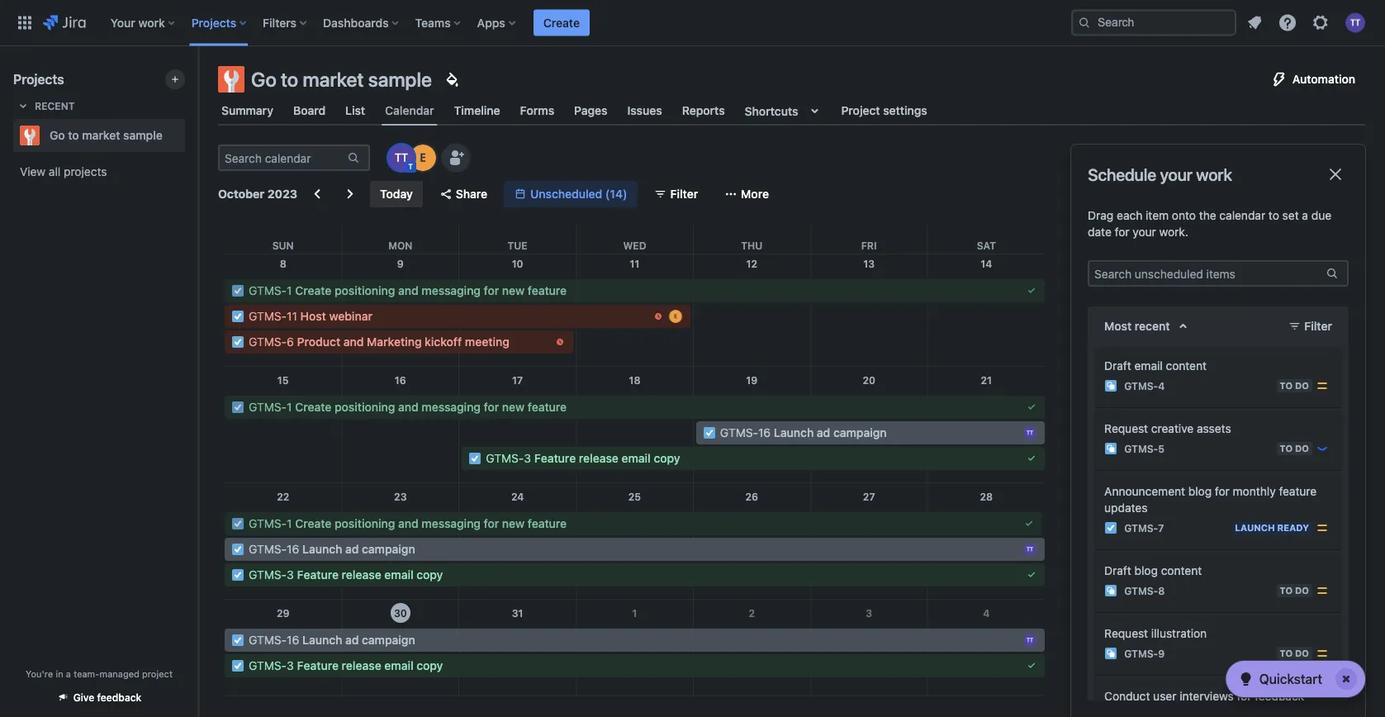 Task type: locate. For each thing, give the bounding box(es) containing it.
today button
[[370, 181, 423, 207]]

product and marketing kickoff meeting link
[[813, 213, 1099, 238]]

12 link
[[739, 250, 765, 277]]

quickstart button
[[1227, 661, 1366, 697]]

create inside primary element
[[544, 16, 580, 29]]

0 vertical spatial meeting
[[1054, 219, 1099, 232]]

market up list
[[303, 68, 364, 91]]

list link
[[342, 96, 369, 126]]

1 horizontal spatial 4
[[1159, 380, 1165, 392]]

meeting left 'each'
[[1054, 219, 1099, 232]]

gtms-16 launch ad campaign down 19 "link"
[[720, 426, 887, 440]]

create right the apps dropdown button at top left
[[544, 16, 580, 29]]

announcement blog for monthly feature updates
[[1105, 485, 1317, 515]]

sub task image for request illustration
[[1105, 647, 1118, 660]]

0 vertical spatial go to market sample
[[251, 68, 432, 91]]

schedule
[[1088, 164, 1157, 184]]

0 horizontal spatial a
[[66, 668, 71, 679]]

draft up gtms-8
[[1105, 564, 1132, 578]]

0 horizontal spatial kickoff
[[425, 335, 462, 349]]

11
[[630, 258, 640, 269], [287, 309, 297, 323]]

illustration
[[1152, 627, 1207, 640]]

Search unscheduled items text field
[[1090, 262, 1324, 285]]

1 positioning from the top
[[335, 284, 395, 297]]

work up the
[[1197, 164, 1233, 184]]

1 vertical spatial content
[[1161, 564, 1202, 578]]

for inside announcement blog for monthly feature updates
[[1215, 485, 1230, 498]]

0 vertical spatial product
[[886, 219, 929, 232]]

do up quickstart button on the right of page
[[1296, 648, 1310, 659]]

0 vertical spatial messaging
[[422, 284, 481, 297]]

2 request from the top
[[1105, 627, 1149, 640]]

ascending image
[[1174, 316, 1193, 336]]

project
[[142, 668, 173, 679]]

0 vertical spatial release
[[579, 452, 619, 465]]

feedback down managed
[[97, 692, 142, 704]]

pages
[[574, 104, 608, 117]]

to do left "low" icon at bottom right
[[1280, 443, 1310, 454]]

cell
[[342, 696, 459, 717]]

row containing create product guides
[[225, 134, 1099, 250]]

0 vertical spatial go
[[251, 68, 277, 91]]

2 vertical spatial positioning
[[335, 517, 395, 530]]

24 link
[[505, 483, 531, 510]]

16 down 29 link
[[287, 633, 299, 647]]

gtms-16 launch ad campaign down the 22 "link"
[[249, 542, 415, 556]]

issues link
[[624, 96, 666, 126]]

filter button right (14)
[[644, 181, 708, 207]]

product
[[886, 219, 929, 232], [297, 335, 341, 349]]

1 horizontal spatial 9
[[1159, 648, 1165, 659]]

messaging for gtms-16 launch ad campaign
[[422, 517, 481, 530]]

11 left host
[[287, 309, 297, 323]]

21
[[981, 374, 992, 386]]

low image
[[1316, 442, 1329, 455]]

draft for draft blog content
[[1105, 564, 1132, 578]]

2 vertical spatial new
[[502, 517, 525, 530]]

filter button up medium image
[[1278, 313, 1343, 340]]

11 down "wed"
[[630, 258, 640, 269]]

medium image for content
[[1316, 584, 1329, 597]]

1 horizontal spatial meeting
[[1054, 219, 1099, 232]]

0 vertical spatial gtms-1 create positioning and messaging for new feature
[[249, 284, 567, 297]]

15
[[277, 374, 289, 386]]

previous month image
[[307, 184, 327, 204]]

4 sub task image from the top
[[1105, 647, 1118, 660]]

a
[[1303, 209, 1309, 222], [66, 668, 71, 679]]

9 down mon
[[397, 258, 404, 269]]

projects up sidebar navigation icon
[[191, 16, 236, 29]]

sun link
[[269, 224, 297, 254]]

2 vertical spatial messaging
[[422, 517, 481, 530]]

go to market sample link
[[13, 119, 178, 152]]

14
[[981, 258, 993, 269]]

most recent button
[[1095, 313, 1203, 340]]

0 vertical spatial to
[[281, 68, 298, 91]]

automation
[[1293, 72, 1356, 86]]

go to market sample
[[251, 68, 432, 91], [50, 128, 163, 142]]

0 horizontal spatial your
[[1133, 225, 1157, 239]]

26
[[746, 491, 759, 502]]

feature
[[528, 284, 567, 297], [528, 400, 567, 414], [1279, 485, 1317, 498], [528, 517, 567, 530]]

13 link
[[856, 250, 883, 277]]

create down previous month icon
[[302, 219, 339, 232]]

2 sub task image from the top
[[1105, 442, 1118, 455]]

campaign down 20
[[834, 426, 887, 440]]

you're
[[26, 668, 53, 679]]

content down ascending icon
[[1166, 359, 1207, 373]]

filter left more "button"
[[671, 187, 698, 201]]

0 vertical spatial draft
[[1105, 359, 1132, 373]]

done image
[[1025, 284, 1039, 297], [1025, 452, 1039, 465], [1023, 517, 1036, 530], [1025, 568, 1039, 582], [1025, 659, 1039, 673]]

0 vertical spatial 4
[[1159, 380, 1165, 392]]

0 vertical spatial gtms-16 launch ad campaign
[[720, 426, 887, 440]]

row
[[225, 134, 1099, 250], [225, 224, 1045, 254], [225, 250, 1045, 366], [225, 366, 1045, 483], [225, 483, 1045, 599], [225, 599, 1045, 696], [225, 696, 1045, 717]]

your down item
[[1133, 225, 1157, 239]]

do for draft blog content
[[1296, 585, 1310, 596]]

1 do from the top
[[1296, 380, 1310, 391]]

2 draft from the top
[[1105, 564, 1132, 578]]

25
[[629, 491, 641, 502]]

0 vertical spatial projects
[[191, 16, 236, 29]]

new down 24
[[502, 517, 525, 530]]

0 vertical spatial 8
[[280, 258, 286, 269]]

0 vertical spatial 11
[[630, 258, 640, 269]]

next month image
[[340, 184, 360, 204]]

2 vertical spatial gtms-1 create positioning and messaging for new feature
[[249, 517, 567, 530]]

2 vertical spatial medium image
[[1316, 647, 1329, 660]]

1 horizontal spatial your
[[1160, 164, 1193, 184]]

to down recent
[[68, 128, 79, 142]]

view all projects link
[[13, 157, 185, 187]]

your up onto
[[1160, 164, 1193, 184]]

sub task image left gtms-9 link
[[1105, 647, 1118, 660]]

1 draft from the top
[[1105, 359, 1132, 373]]

set background color image
[[442, 69, 462, 89]]

16 down gtms-6 product and marketing kickoff meeting
[[395, 374, 406, 386]]

0 horizontal spatial 9
[[397, 258, 404, 269]]

managed
[[100, 668, 139, 679]]

board link
[[290, 96, 329, 126]]

1 vertical spatial sample
[[123, 128, 163, 142]]

do down ready at bottom
[[1296, 585, 1310, 596]]

add people image
[[446, 148, 466, 168]]

work inside dropdown button
[[138, 16, 165, 29]]

gtms-3 feature release email copy up 25
[[486, 452, 681, 465]]

0 vertical spatial work
[[138, 16, 165, 29]]

2 vertical spatial copy
[[417, 659, 443, 673]]

tab list containing calendar
[[208, 96, 1376, 126]]

1 vertical spatial go to market sample
[[50, 128, 163, 142]]

positioning
[[335, 284, 395, 297], [335, 400, 395, 414], [335, 517, 395, 530]]

8 inside 8 link
[[280, 258, 286, 269]]

positioning down 16 link
[[335, 400, 395, 414]]

fri
[[862, 240, 877, 251]]

grid containing create product guides
[[225, 103, 1099, 717]]

to left set
[[1269, 209, 1280, 222]]

2 vertical spatial feature
[[297, 659, 339, 673]]

2 to from the top
[[1280, 443, 1293, 454]]

0 horizontal spatial blog
[[1135, 564, 1158, 578]]

jira image
[[43, 13, 86, 33], [43, 13, 86, 33]]

1 horizontal spatial go to market sample
[[251, 68, 432, 91]]

0 horizontal spatial meeting
[[465, 335, 510, 349]]

conduct user interviews for feedback button
[[1095, 678, 1343, 717]]

2 gtms-1 create positioning and messaging for new feature from the top
[[249, 400, 567, 414]]

unscheduled (14)
[[531, 187, 628, 201]]

to left "low" icon at bottom right
[[1280, 443, 1293, 454]]

0 horizontal spatial 4
[[983, 607, 990, 619]]

blog up gtms-8
[[1135, 564, 1158, 578]]

1 horizontal spatial marketing
[[956, 219, 1011, 232]]

1 sub task image from the top
[[1105, 379, 1118, 392]]

sample up calendar
[[368, 68, 432, 91]]

request illustration
[[1105, 627, 1207, 640]]

8 down draft blog content
[[1159, 585, 1165, 597]]

marketing up 16 link
[[367, 335, 422, 349]]

draft up gtms-4
[[1105, 359, 1132, 373]]

do left "low" icon at bottom right
[[1296, 443, 1310, 454]]

go up the summary
[[251, 68, 277, 91]]

create down 15 link
[[295, 400, 332, 414]]

apps
[[477, 16, 506, 29]]

to do left medium image
[[1280, 380, 1310, 391]]

a right set
[[1303, 209, 1309, 222]]

and down 16 link
[[398, 400, 419, 414]]

19 link
[[739, 367, 765, 393]]

feature inside announcement blog for monthly feature updates
[[1279, 485, 1317, 498]]

4 to from the top
[[1280, 648, 1293, 659]]

new down 10 link
[[502, 284, 525, 297]]

6 row from the top
[[225, 599, 1045, 696]]

1 vertical spatial request
[[1105, 627, 1149, 640]]

3 gtms-1 create positioning and messaging for new feature from the top
[[249, 517, 567, 530]]

7 row from the top
[[225, 696, 1045, 717]]

0 horizontal spatial go to market sample
[[50, 128, 163, 142]]

0 horizontal spatial 11
[[287, 309, 297, 323]]

1 vertical spatial marketing
[[367, 335, 422, 349]]

projects up collapse recent projects image
[[13, 71, 64, 87]]

to for request illustration
[[1280, 648, 1293, 659]]

content for draft email content
[[1166, 359, 1207, 373]]

3 to do from the top
[[1280, 585, 1310, 596]]

3 positioning from the top
[[335, 517, 395, 530]]

market up the view all projects link
[[82, 128, 120, 142]]

and down the 9 link
[[398, 284, 419, 297]]

0 vertical spatial a
[[1303, 209, 1309, 222]]

sub task image left gtms-4 link
[[1105, 379, 1118, 392]]

2 vertical spatial release
[[342, 659, 381, 673]]

your
[[111, 16, 135, 29]]

0 vertical spatial sample
[[368, 68, 432, 91]]

4 to do from the top
[[1280, 648, 1310, 659]]

1 vertical spatial medium image
[[1316, 584, 1329, 597]]

projects
[[191, 16, 236, 29], [13, 71, 64, 87]]

0 horizontal spatial filter button
[[644, 181, 708, 207]]

reports
[[682, 104, 725, 117]]

1 vertical spatial ad
[[345, 542, 359, 556]]

request up gtms-9
[[1105, 627, 1149, 640]]

1 medium image from the top
[[1316, 521, 1329, 535]]

do for request creative assets
[[1296, 443, 1310, 454]]

banner
[[0, 0, 1386, 46]]

1 vertical spatial gtms-1 create positioning and messaging for new feature
[[249, 400, 567, 414]]

3 to from the top
[[1280, 585, 1293, 596]]

gtms-3 feature release email copy up '30'
[[249, 568, 443, 582]]

to
[[1280, 380, 1293, 391], [1280, 443, 1293, 454], [1280, 585, 1293, 596], [1280, 648, 1293, 659]]

8 down the sun
[[280, 258, 286, 269]]

gtms-16 launch ad campaign down 29 link
[[249, 633, 415, 647]]

new down 17
[[502, 400, 525, 414]]

3 messaging from the top
[[422, 517, 481, 530]]

product
[[342, 219, 385, 232]]

and left sat link
[[933, 219, 953, 232]]

sub task image left gtms-5 link
[[1105, 442, 1118, 455]]

create project image
[[169, 73, 182, 86]]

content up gtms-8
[[1161, 564, 1202, 578]]

sample
[[368, 68, 432, 91], [123, 128, 163, 142]]

meeting up 17 "link"
[[465, 335, 510, 349]]

appswitcher icon image
[[15, 13, 35, 33]]

go to market sample up list
[[251, 68, 432, 91]]

email up gtms-4
[[1135, 359, 1163, 373]]

1 new from the top
[[502, 284, 525, 297]]

3 row from the top
[[225, 250, 1045, 366]]

meeting
[[1054, 219, 1099, 232], [465, 335, 510, 349]]

gtms-3 feature release email copy down '30'
[[249, 659, 443, 673]]

0 horizontal spatial 8
[[280, 258, 286, 269]]

campaign down '30'
[[362, 633, 415, 647]]

campaign down 23
[[362, 542, 415, 556]]

teams
[[415, 16, 451, 29]]

2 link
[[739, 600, 765, 626]]

to up the quickstart
[[1280, 648, 1293, 659]]

shortcuts button
[[742, 96, 828, 126]]

sub task image for draft blog content
[[1105, 584, 1118, 597]]

2 medium image from the top
[[1316, 584, 1329, 597]]

1 horizontal spatial 11
[[630, 258, 640, 269]]

marketing up sat
[[956, 219, 1011, 232]]

collapse recent projects image
[[13, 96, 33, 116]]

0 horizontal spatial feedback
[[97, 692, 142, 704]]

16 down 19 "link"
[[759, 426, 771, 440]]

for inside button
[[1237, 690, 1252, 703]]

more button
[[715, 181, 779, 207]]

settings
[[883, 104, 928, 117]]

9 down request illustration
[[1159, 648, 1165, 659]]

positioning down 23
[[335, 517, 395, 530]]

mon link
[[385, 224, 416, 254]]

0 vertical spatial kickoff
[[1014, 219, 1051, 232]]

1 vertical spatial 9
[[1159, 648, 1165, 659]]

1 horizontal spatial a
[[1303, 209, 1309, 222]]

email up 25 link
[[622, 452, 651, 465]]

creative
[[1152, 422, 1194, 435]]

project settings
[[842, 104, 928, 117]]

gtms-1 create positioning and messaging for new feature down 16 link
[[249, 400, 567, 414]]

feedback down the quickstart
[[1255, 690, 1305, 703]]

1 to do from the top
[[1280, 380, 1310, 391]]

30
[[394, 607, 407, 619]]

1 messaging from the top
[[422, 284, 481, 297]]

4 do from the top
[[1296, 648, 1310, 659]]

1 vertical spatial blog
[[1135, 564, 1158, 578]]

0 horizontal spatial marketing
[[367, 335, 422, 349]]

draft email content
[[1105, 359, 1207, 373]]

10
[[512, 258, 524, 269]]

feature down 24 link
[[528, 517, 567, 530]]

3
[[524, 452, 531, 465], [287, 568, 294, 582], [866, 607, 873, 619], [287, 659, 294, 673]]

1 vertical spatial kickoff
[[425, 335, 462, 349]]

sub task image left the gtms-8 link
[[1105, 584, 1118, 597]]

to left medium image
[[1280, 380, 1293, 391]]

1 vertical spatial draft
[[1105, 564, 1132, 578]]

1 vertical spatial positioning
[[335, 400, 395, 414]]

banner containing your work
[[0, 0, 1386, 46]]

tab list
[[208, 96, 1376, 126]]

1 vertical spatial projects
[[13, 71, 64, 87]]

0 vertical spatial blog
[[1189, 485, 1212, 498]]

4 row from the top
[[225, 366, 1045, 483]]

8 link
[[270, 250, 296, 277]]

mon
[[388, 240, 413, 251]]

1 to from the top
[[1280, 380, 1293, 391]]

medium image
[[1316, 379, 1329, 392]]

to inside drag each item onto the calendar to set a due date for your work.
[[1269, 209, 1280, 222]]

sub task image
[[1105, 379, 1118, 392], [1105, 442, 1118, 455], [1105, 584, 1118, 597], [1105, 647, 1118, 660]]

webinar
[[329, 309, 373, 323]]

0 horizontal spatial product
[[297, 335, 341, 349]]

updates
[[1105, 501, 1148, 515]]

0 vertical spatial positioning
[[335, 284, 395, 297]]

for
[[1115, 225, 1130, 239], [484, 284, 499, 297], [484, 400, 499, 414], [1215, 485, 1230, 498], [484, 517, 499, 530], [1237, 690, 1252, 703]]

1 vertical spatial release
[[342, 568, 381, 582]]

to do down ready at bottom
[[1280, 585, 1310, 596]]

work right your
[[138, 16, 165, 29]]

gtms-1 create positioning and messaging for new feature down 23 'link'
[[249, 517, 567, 530]]

1 vertical spatial messaging
[[422, 400, 481, 414]]

1 vertical spatial new
[[502, 400, 525, 414]]

medium image
[[1316, 521, 1329, 535], [1316, 584, 1329, 597], [1316, 647, 1329, 660]]

0 vertical spatial request
[[1105, 422, 1149, 435]]

feature up ready at bottom
[[1279, 485, 1317, 498]]

3 medium image from the top
[[1316, 647, 1329, 660]]

email
[[1135, 359, 1163, 373], [622, 452, 651, 465], [385, 568, 414, 582], [385, 659, 414, 673]]

wed link
[[620, 224, 650, 254]]

ad
[[817, 426, 831, 440], [345, 542, 359, 556], [345, 633, 359, 647]]

0 vertical spatial 9
[[397, 258, 404, 269]]

unscheduled (14) button
[[504, 181, 637, 207]]

go to market sample inside go to market sample link
[[50, 128, 163, 142]]

0 horizontal spatial projects
[[13, 71, 64, 87]]

go to market sample up the view all projects link
[[50, 128, 163, 142]]

1 horizontal spatial filter button
[[1278, 313, 1343, 340]]

filter
[[671, 187, 698, 201], [1305, 319, 1333, 333]]

request up gtms-5
[[1105, 422, 1149, 435]]

blog left monthly at bottom
[[1189, 485, 1212, 498]]

gtms-1 create positioning and messaging for new feature down the 9 link
[[249, 284, 567, 297]]

host
[[300, 309, 326, 323]]

1 horizontal spatial kickoff
[[1014, 219, 1051, 232]]

17
[[512, 374, 523, 386]]

16 link
[[387, 367, 414, 393]]

positioning up the webinar
[[335, 284, 395, 297]]

sample left add to starred image
[[123, 128, 163, 142]]

2 do from the top
[[1296, 443, 1310, 454]]

notifications image
[[1245, 13, 1265, 33]]

2 vertical spatial to
[[1269, 209, 1280, 222]]

feature
[[534, 452, 576, 465], [297, 568, 339, 582], [297, 659, 339, 673]]

do for draft email content
[[1296, 380, 1310, 391]]

a right in in the bottom left of the page
[[66, 668, 71, 679]]

3 new from the top
[[502, 517, 525, 530]]

blog inside announcement blog for monthly feature updates
[[1189, 485, 1212, 498]]

1 vertical spatial gtms-16 launch ad campaign
[[249, 542, 415, 556]]

go down recent
[[50, 128, 65, 142]]

messaging for gtms-11 host webinar
[[422, 284, 481, 297]]

1 row from the top
[[225, 134, 1099, 250]]

request for request illustration
[[1105, 627, 1149, 640]]

feature down 10 link
[[528, 284, 567, 297]]

to down ready at bottom
[[1280, 585, 1293, 596]]

launch
[[774, 426, 814, 440], [1236, 523, 1275, 533], [302, 542, 342, 556], [302, 633, 342, 647]]

reports link
[[679, 96, 728, 126]]

1 vertical spatial campaign
[[362, 542, 415, 556]]

to do up quickstart button on the right of page
[[1280, 648, 1310, 659]]

1 request from the top
[[1105, 422, 1149, 435]]

2 horizontal spatial to
[[1269, 209, 1280, 222]]

gtms-
[[249, 284, 287, 297], [249, 309, 287, 323], [249, 335, 287, 349], [1125, 380, 1159, 392], [249, 400, 287, 414], [720, 426, 759, 440], [1125, 443, 1159, 454], [486, 452, 524, 465], [249, 517, 287, 530], [1125, 522, 1159, 534], [249, 542, 287, 556], [249, 568, 287, 582], [1125, 585, 1159, 597], [249, 633, 287, 647], [1125, 648, 1159, 659], [249, 659, 287, 673]]

0 vertical spatial marketing
[[956, 219, 1011, 232]]

positioning for webinar
[[335, 284, 395, 297]]

1 horizontal spatial work
[[1197, 164, 1233, 184]]

each
[[1117, 209, 1143, 222]]

3 sub task image from the top
[[1105, 584, 1118, 597]]

product right fri link
[[886, 219, 929, 232]]

1 gtms-1 create positioning and messaging for new feature from the top
[[249, 284, 567, 297]]

item
[[1146, 209, 1169, 222]]

do left medium image
[[1296, 380, 1310, 391]]

grid
[[225, 103, 1099, 717]]

create down the 22 "link"
[[295, 517, 332, 530]]

2 row from the top
[[225, 224, 1045, 254]]

1 horizontal spatial sample
[[368, 68, 432, 91]]

to up board
[[281, 68, 298, 91]]

done image
[[1025, 401, 1039, 414]]

filters button
[[258, 10, 313, 36]]

filter up medium image
[[1305, 319, 1333, 333]]

3 do from the top
[[1296, 585, 1310, 596]]

1 vertical spatial 8
[[1159, 585, 1165, 597]]

monthly
[[1233, 485, 1276, 498]]

2 to do from the top
[[1280, 443, 1310, 454]]



Task type: vqa. For each thing, say whether or not it's contained in the screenshot.
Teams Dropdown Button
yes



Task type: describe. For each thing, give the bounding box(es) containing it.
do for request illustration
[[1296, 648, 1310, 659]]

announcement
[[1105, 485, 1186, 498]]

2 positioning from the top
[[335, 400, 395, 414]]

dashboards button
[[318, 10, 405, 36]]

1 vertical spatial a
[[66, 668, 71, 679]]

create button
[[534, 10, 590, 36]]

conduct user interviews for feedback
[[1105, 690, 1305, 703]]

check image
[[1237, 669, 1256, 689]]

19
[[746, 374, 758, 386]]

filter for top filter button
[[671, 187, 698, 201]]

2 vertical spatial gtms-3 feature release email copy
[[249, 659, 443, 673]]

terry turtle image
[[388, 145, 415, 171]]

11 link
[[622, 250, 648, 277]]

1 vertical spatial work
[[1197, 164, 1233, 184]]

give
[[73, 692, 94, 704]]

gtms-4 link
[[1125, 379, 1165, 393]]

and down 23 'link'
[[398, 517, 419, 530]]

9 link
[[387, 250, 414, 277]]

gtms-5 link
[[1125, 442, 1165, 456]]

Search calendar text field
[[220, 146, 345, 169]]

new for product and marketing kickoff meeting
[[502, 284, 525, 297]]

onto
[[1172, 209, 1196, 222]]

6
[[287, 335, 294, 349]]

feature down 17 "link"
[[528, 400, 567, 414]]

project
[[842, 104, 880, 117]]

you're in a team-managed project
[[26, 668, 173, 679]]

list
[[346, 104, 365, 117]]

0 vertical spatial copy
[[654, 452, 681, 465]]

drag each item onto the calendar to set a due date for your work.
[[1088, 209, 1332, 239]]

conduct
[[1105, 690, 1150, 703]]

0 horizontal spatial market
[[82, 128, 120, 142]]

to do for draft blog content
[[1280, 585, 1310, 596]]

18 link
[[622, 367, 648, 393]]

create up host
[[295, 284, 332, 297]]

your inside drag each item onto the calendar to set a due date for your work.
[[1133, 225, 1157, 239]]

1 vertical spatial feature
[[297, 568, 339, 582]]

overdue image
[[652, 310, 665, 323]]

task image
[[1105, 521, 1118, 535]]

14 link
[[974, 250, 1000, 277]]

create product guides
[[302, 219, 425, 232]]

summary link
[[218, 96, 277, 126]]

row containing gtms-16
[[225, 599, 1045, 696]]

your work button
[[106, 10, 182, 36]]

marketing inside button
[[956, 219, 1011, 232]]

11 inside 11 link
[[630, 258, 640, 269]]

sidebar navigation image
[[180, 66, 216, 99]]

email down '30'
[[385, 659, 414, 673]]

to for request creative assets
[[1280, 443, 1293, 454]]

sat
[[977, 240, 996, 251]]

5
[[1159, 443, 1165, 454]]

new for feature release email copy
[[502, 517, 525, 530]]

product inside product and marketing kickoff meeting button
[[886, 219, 929, 232]]

meeting inside button
[[1054, 219, 1099, 232]]

projects inside dropdown button
[[191, 16, 236, 29]]

filters
[[263, 16, 297, 29]]

10 link
[[505, 250, 531, 277]]

9 inside gtms-9 link
[[1159, 648, 1165, 659]]

draft blog content
[[1105, 564, 1202, 578]]

board
[[293, 104, 326, 117]]

23
[[394, 491, 407, 502]]

1 vertical spatial to
[[68, 128, 79, 142]]

search image
[[1078, 16, 1091, 29]]

gtms-6 product and marketing kickoff meeting
[[249, 335, 510, 349]]

30 link
[[387, 600, 414, 626]]

add to starred image
[[180, 126, 200, 145]]

23 link
[[387, 483, 414, 510]]

request for request creative assets
[[1105, 422, 1149, 435]]

8 inside the gtms-8 link
[[1159, 585, 1165, 597]]

summary
[[221, 104, 273, 117]]

gtms-1 create positioning and messaging for new feature for gtms-11 host webinar
[[249, 284, 567, 297]]

guides
[[388, 219, 425, 232]]

filter for filter button to the bottom
[[1305, 319, 1333, 333]]

1 horizontal spatial feedback
[[1255, 690, 1305, 703]]

draft for draft email content
[[1105, 359, 1132, 373]]

and down the webinar
[[344, 335, 364, 349]]

gtms-1 create positioning and messaging for new feature for gtms-16 launch ad campaign
[[249, 517, 567, 530]]

gtms-8 link
[[1125, 584, 1165, 598]]

sub task image for request creative assets
[[1105, 442, 1118, 455]]

0 vertical spatial your
[[1160, 164, 1193, 184]]

9 inside row
[[397, 258, 404, 269]]

dashboards
[[323, 16, 389, 29]]

product and marketing kickoff meeting
[[886, 219, 1099, 232]]

0 vertical spatial ad
[[817, 426, 831, 440]]

15 link
[[270, 367, 296, 393]]

content for draft blog content
[[1161, 564, 1202, 578]]

product and marketing kickoff meeting button
[[814, 214, 1099, 237]]

0 vertical spatial gtms-3 feature release email copy
[[486, 452, 681, 465]]

28
[[980, 491, 993, 502]]

interviews
[[1180, 690, 1234, 703]]

apps button
[[472, 10, 522, 36]]

to do for request creative assets
[[1280, 443, 1310, 454]]

thu
[[741, 240, 763, 251]]

31
[[512, 607, 523, 619]]

blog for draft
[[1135, 564, 1158, 578]]

assets
[[1197, 422, 1232, 435]]

to for draft blog content
[[1280, 585, 1293, 596]]

1 horizontal spatial go
[[251, 68, 277, 91]]

most recent
[[1105, 319, 1170, 333]]

project settings link
[[838, 96, 931, 126]]

dismiss quickstart image
[[1334, 666, 1360, 692]]

and inside button
[[933, 219, 953, 232]]

share button
[[429, 181, 497, 207]]

medium image for for
[[1316, 521, 1329, 535]]

close image
[[1326, 164, 1346, 184]]

gtms-9 link
[[1125, 646, 1165, 661]]

5 row from the top
[[225, 483, 1045, 599]]

Search field
[[1072, 10, 1237, 36]]

your work
[[111, 16, 165, 29]]

1 vertical spatial copy
[[417, 568, 443, 582]]

16 down the 22 "link"
[[287, 542, 299, 556]]

2 vertical spatial gtms-16 launch ad campaign
[[249, 633, 415, 647]]

projects
[[64, 165, 107, 178]]

kickoff inside button
[[1014, 219, 1051, 232]]

primary element
[[10, 0, 1072, 46]]

blog for announcement
[[1189, 485, 1212, 498]]

2 new from the top
[[502, 400, 525, 414]]

due
[[1312, 209, 1332, 222]]

0 vertical spatial feature
[[534, 452, 576, 465]]

29
[[277, 607, 290, 619]]

0 vertical spatial market
[[303, 68, 364, 91]]

27 link
[[856, 483, 883, 510]]

more
[[741, 187, 769, 201]]

sub task image for draft email content
[[1105, 379, 1118, 392]]

row containing sun
[[225, 224, 1045, 254]]

most
[[1105, 319, 1132, 333]]

issues
[[628, 104, 662, 117]]

21 link
[[974, 367, 1000, 393]]

help image
[[1278, 13, 1298, 33]]

0 vertical spatial campaign
[[834, 426, 887, 440]]

to do for draft email content
[[1280, 380, 1310, 391]]

gtms-9
[[1125, 648, 1165, 659]]

email up '30'
[[385, 568, 414, 582]]

1 vertical spatial 11
[[287, 309, 297, 323]]

settings image
[[1311, 13, 1331, 33]]

26 link
[[739, 483, 765, 510]]

28 link
[[974, 483, 1000, 510]]

2 vertical spatial ad
[[345, 633, 359, 647]]

24
[[511, 491, 524, 502]]

give feedback button
[[47, 684, 151, 711]]

for inside drag each item onto the calendar to set a due date for your work.
[[1115, 225, 1130, 239]]

0 horizontal spatial sample
[[123, 128, 163, 142]]

1 vertical spatial gtms-3 feature release email copy
[[249, 568, 443, 582]]

automation image
[[1270, 69, 1290, 89]]

27
[[863, 491, 875, 502]]

1 vertical spatial product
[[297, 335, 341, 349]]

2023
[[267, 187, 298, 201]]

view
[[20, 165, 46, 178]]

share
[[456, 187, 488, 201]]

to do for request illustration
[[1280, 648, 1310, 659]]

schedule your work
[[1088, 164, 1233, 184]]

0 vertical spatial filter button
[[644, 181, 708, 207]]

team-
[[74, 668, 100, 679]]

1 vertical spatial go
[[50, 128, 65, 142]]

today
[[380, 187, 413, 201]]

your profile and settings image
[[1346, 13, 1366, 33]]

2 messaging from the top
[[422, 400, 481, 414]]

shortcuts
[[745, 104, 799, 118]]

3 link
[[856, 600, 883, 626]]

unscheduled
[[531, 187, 603, 201]]

create product guides link
[[225, 213, 425, 238]]

launch ready
[[1236, 523, 1310, 533]]

give feedback
[[73, 692, 142, 704]]

overdue image
[[554, 335, 567, 349]]

to for draft email content
[[1280, 380, 1293, 391]]

31 link
[[505, 600, 531, 626]]

a inside drag each item onto the calendar to set a due date for your work.
[[1303, 209, 1309, 222]]

20
[[863, 374, 876, 386]]

tue
[[508, 240, 528, 251]]

unscheduled image
[[514, 188, 527, 201]]

eloisefrancis23 image
[[410, 145, 436, 171]]

october 2023
[[218, 187, 298, 201]]

7
[[1159, 522, 1165, 534]]

recent
[[1135, 319, 1170, 333]]

1 vertical spatial filter button
[[1278, 313, 1343, 340]]

2 vertical spatial campaign
[[362, 633, 415, 647]]

1 horizontal spatial to
[[281, 68, 298, 91]]

4 inside row
[[983, 607, 990, 619]]

18
[[629, 374, 641, 386]]

positioning for ad
[[335, 517, 395, 530]]

tue link
[[504, 224, 531, 254]]



